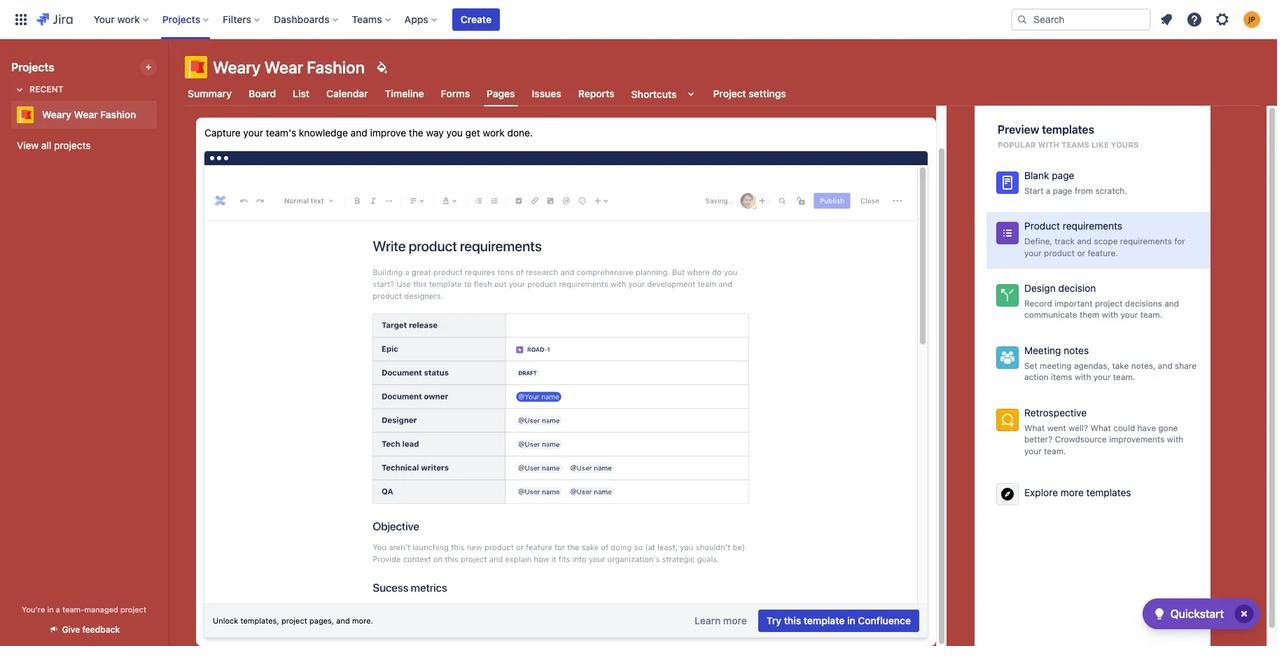 Task type: locate. For each thing, give the bounding box(es) containing it.
requirements
[[1063, 220, 1122, 232], [1120, 236, 1172, 246]]

from
[[1075, 185, 1093, 196]]

your inside retrospective what went well? what could have gone better? crowdsource improvements with your team.
[[1024, 446, 1042, 456]]

like
[[1091, 140, 1109, 149]]

forms
[[441, 88, 470, 99]]

2 horizontal spatial team.
[[1140, 310, 1162, 320]]

what right well? in the bottom of the page
[[1091, 423, 1111, 433]]

learn
[[695, 615, 721, 627]]

0 horizontal spatial weary wear fashion
[[42, 109, 136, 120]]

and up or
[[1077, 236, 1092, 246]]

your work
[[94, 13, 140, 25]]

improvements
[[1109, 434, 1165, 445]]

try this template in confluence
[[767, 615, 911, 627]]

team.
[[1140, 310, 1162, 320], [1113, 372, 1135, 383], [1044, 446, 1066, 456]]

weary wear fashion
[[213, 57, 365, 77], [42, 109, 136, 120]]

summary link
[[185, 81, 235, 106]]

collapse recent projects image
[[11, 81, 28, 98]]

page left 'from'
[[1053, 185, 1072, 196]]

1 horizontal spatial wear
[[264, 57, 303, 77]]

templates up teams
[[1042, 123, 1094, 136]]

action
[[1024, 372, 1049, 383]]

in right you're
[[47, 605, 54, 614]]

team. down take
[[1113, 372, 1135, 383]]

0 horizontal spatial fashion
[[100, 109, 136, 120]]

add to starred image
[[153, 106, 169, 123]]

timeline
[[385, 88, 424, 99]]

your inside meeting notes set meeting agendas, take notes, and share action items with your team.
[[1094, 372, 1111, 383]]

project
[[1095, 298, 1123, 309], [120, 605, 146, 614], [281, 616, 307, 625]]

meeting notes set meeting agendas, take notes, and share action items with your team.
[[1024, 345, 1197, 383]]

explore
[[1024, 486, 1058, 498]]

work inside popup button
[[117, 13, 140, 25]]

explore more templates
[[1024, 486, 1131, 498]]

1 vertical spatial wear
[[74, 109, 98, 120]]

weary wear fashion link
[[11, 101, 151, 129]]

and
[[351, 127, 367, 139], [1077, 236, 1092, 246], [1165, 298, 1179, 309], [1158, 360, 1173, 371], [336, 616, 350, 625]]

0 horizontal spatial more
[[723, 615, 747, 627]]

1 vertical spatial a
[[56, 605, 60, 614]]

communicate
[[1024, 310, 1077, 320]]

projects up the 'recent'
[[11, 61, 54, 74]]

[object object] confluence template image
[[204, 165, 917, 646]]

0 horizontal spatial project
[[120, 605, 146, 614]]

0 vertical spatial templates
[[1042, 123, 1094, 136]]

you
[[446, 127, 463, 139]]

more
[[1061, 486, 1084, 498], [723, 615, 747, 627]]

1 vertical spatial project
[[120, 605, 146, 614]]

1 vertical spatial more
[[723, 615, 747, 627]]

1 horizontal spatial more
[[1061, 486, 1084, 498]]

0 vertical spatial team.
[[1140, 310, 1162, 320]]

set background color image
[[373, 59, 390, 76]]

board link
[[246, 81, 279, 106]]

your profile and settings image
[[1244, 11, 1260, 28]]

what
[[1024, 423, 1045, 433], [1091, 423, 1111, 433]]

reports
[[578, 88, 615, 99]]

project inside design decision record important project decisions and communicate them with your team.
[[1095, 298, 1123, 309]]

team-
[[62, 605, 84, 614]]

0 vertical spatial work
[[117, 13, 140, 25]]

template
[[804, 615, 845, 627]]

pages
[[487, 87, 515, 99]]

calendar
[[326, 88, 368, 99]]

check image
[[1151, 606, 1168, 622]]

templates down crowdsource
[[1086, 486, 1131, 498]]

1 vertical spatial weary wear fashion
[[42, 109, 136, 120]]

templates
[[1042, 123, 1094, 136], [1086, 486, 1131, 498]]

templates,
[[240, 616, 279, 625]]

and left share
[[1158, 360, 1173, 371]]

with down agendas,
[[1075, 372, 1091, 383]]

a right 'start'
[[1046, 185, 1051, 196]]

fashion left add to starred icon
[[100, 109, 136, 120]]

board
[[249, 88, 276, 99]]

wear up view all projects link
[[74, 109, 98, 120]]

wear up list
[[264, 57, 303, 77]]

more for learn
[[723, 615, 747, 627]]

team. inside meeting notes set meeting agendas, take notes, and share action items with your team.
[[1113, 372, 1135, 383]]

blank page start a page from scratch.
[[1024, 169, 1127, 196]]

your
[[94, 13, 115, 25]]

work
[[117, 13, 140, 25], [483, 127, 505, 139]]

record
[[1024, 298, 1052, 309]]

in
[[47, 605, 54, 614], [847, 615, 855, 627]]

0 vertical spatial fashion
[[307, 57, 365, 77]]

weary
[[213, 57, 261, 77], [42, 109, 71, 120]]

projects
[[162, 13, 200, 25], [11, 61, 54, 74]]

sidebar navigation image
[[153, 56, 183, 84]]

1 vertical spatial templates
[[1086, 486, 1131, 498]]

fashion up calendar
[[307, 57, 365, 77]]

get
[[465, 127, 480, 139]]

your down decisions
[[1121, 310, 1138, 320]]

apps
[[404, 13, 428, 25]]

more.
[[352, 616, 373, 625]]

for
[[1174, 236, 1185, 246]]

your inside design decision record important project decisions and communicate them with your team.
[[1121, 310, 1138, 320]]

team. inside design decision record important project decisions and communicate them with your team.
[[1140, 310, 1162, 320]]

Search field
[[1011, 8, 1151, 30]]

team's
[[266, 127, 296, 139]]

1 horizontal spatial team.
[[1113, 372, 1135, 383]]

recent
[[29, 84, 63, 95]]

with inside retrospective what went well? what could have gone better? crowdsource improvements with your team.
[[1167, 434, 1184, 445]]

product
[[1024, 220, 1060, 232]]

more right 'learn'
[[723, 615, 747, 627]]

with inside design decision record important project decisions and communicate them with your team.
[[1102, 310, 1118, 320]]

decision image
[[999, 287, 1016, 304]]

quickstart button
[[1142, 599, 1260, 629]]

2 vertical spatial team.
[[1044, 446, 1066, 456]]

help image
[[1186, 11, 1203, 28]]

tab list containing pages
[[176, 81, 1269, 106]]

track
[[1055, 236, 1075, 246]]

meeting
[[1024, 345, 1061, 356]]

2 horizontal spatial project
[[1095, 298, 1123, 309]]

define,
[[1024, 236, 1052, 246]]

team. down better?
[[1044, 446, 1066, 456]]

weary wear fashion up list
[[213, 57, 365, 77]]

this
[[784, 615, 801, 627]]

a left the team-
[[56, 605, 60, 614]]

1 vertical spatial in
[[847, 615, 855, 627]]

your down agendas,
[[1094, 372, 1111, 383]]

reports link
[[575, 81, 617, 106]]

have
[[1138, 423, 1156, 433]]

0 vertical spatial project
[[1095, 298, 1123, 309]]

banner
[[0, 0, 1277, 39]]

0 horizontal spatial in
[[47, 605, 54, 614]]

more right explore
[[1061, 486, 1084, 498]]

0 vertical spatial projects
[[162, 13, 200, 25]]

team. for retrospective
[[1044, 446, 1066, 456]]

your down better?
[[1024, 446, 1042, 456]]

page right blank at right top
[[1052, 169, 1074, 181]]

scratch.
[[1095, 185, 1127, 196]]

1 vertical spatial team.
[[1113, 372, 1135, 383]]

1 vertical spatial work
[[483, 127, 505, 139]]

more inside "button"
[[723, 615, 747, 627]]

important
[[1055, 298, 1093, 309]]

0 vertical spatial a
[[1046, 185, 1051, 196]]

with right them on the right of page
[[1102, 310, 1118, 320]]

with inside preview templates popular with teams like yours
[[1038, 140, 1059, 149]]

project left pages,
[[281, 616, 307, 625]]

1 vertical spatial weary
[[42, 109, 71, 120]]

better?
[[1024, 434, 1053, 445]]

and left the more.
[[336, 616, 350, 625]]

0 horizontal spatial projects
[[11, 61, 54, 74]]

1 horizontal spatial projects
[[162, 13, 200, 25]]

1 vertical spatial fashion
[[100, 109, 136, 120]]

feature.
[[1088, 248, 1118, 258]]

what up better?
[[1024, 423, 1045, 433]]

0 vertical spatial weary wear fashion
[[213, 57, 365, 77]]

with down gone
[[1167, 434, 1184, 445]]

weary up board on the top left of the page
[[213, 57, 261, 77]]

0 horizontal spatial work
[[117, 13, 140, 25]]

in inside try this template in confluence button
[[847, 615, 855, 627]]

work right "your" at the left
[[117, 13, 140, 25]]

weary down the 'recent'
[[42, 109, 71, 120]]

0 horizontal spatial wear
[[74, 109, 98, 120]]

tab list
[[176, 81, 1269, 106]]

0 vertical spatial wear
[[264, 57, 303, 77]]

1 what from the left
[[1024, 423, 1045, 433]]

1 horizontal spatial what
[[1091, 423, 1111, 433]]

work right get on the top of page
[[483, 127, 505, 139]]

2 what from the left
[[1091, 423, 1111, 433]]

1 horizontal spatial in
[[847, 615, 855, 627]]

projects up sidebar navigation image
[[162, 13, 200, 25]]

project up them on the right of page
[[1095, 298, 1123, 309]]

weary wear fashion up view all projects link
[[42, 109, 136, 120]]

in right template
[[847, 615, 855, 627]]

your down the define,
[[1024, 248, 1042, 258]]

requirements left for
[[1120, 236, 1172, 246]]

quickstart
[[1170, 608, 1224, 620]]

more inside 'button'
[[1061, 486, 1084, 498]]

gone
[[1158, 423, 1178, 433]]

1 horizontal spatial a
[[1046, 185, 1051, 196]]

2 vertical spatial project
[[281, 616, 307, 625]]

0 horizontal spatial what
[[1024, 423, 1045, 433]]

jira image
[[36, 11, 73, 28], [36, 11, 73, 28]]

blank image
[[999, 174, 1016, 191]]

give feedback button
[[40, 618, 128, 641]]

fashion
[[307, 57, 365, 77], [100, 109, 136, 120]]

more for explore
[[1061, 486, 1084, 498]]

and inside product requirements define, track and scope requirements for your product or feature.
[[1077, 236, 1092, 246]]

requirements up scope
[[1063, 220, 1122, 232]]

shortcuts button
[[629, 81, 702, 106]]

team. down decisions
[[1140, 310, 1162, 320]]

and right decisions
[[1165, 298, 1179, 309]]

create button
[[452, 8, 500, 30]]

try this template in confluence button
[[758, 610, 919, 632]]

project right managed
[[120, 605, 146, 614]]

0 vertical spatial more
[[1061, 486, 1084, 498]]

with left teams
[[1038, 140, 1059, 149]]

team. inside retrospective what went well? what could have gone better? crowdsource improvements with your team.
[[1044, 446, 1066, 456]]

scope
[[1094, 236, 1118, 246]]

0 vertical spatial weary
[[213, 57, 261, 77]]

0 horizontal spatial team.
[[1044, 446, 1066, 456]]

and left 'improve'
[[351, 127, 367, 139]]

page
[[1052, 169, 1074, 181], [1053, 185, 1072, 196]]

you're
[[22, 605, 45, 614]]



Task type: describe. For each thing, give the bounding box(es) containing it.
set
[[1024, 360, 1037, 371]]

banner containing your work
[[0, 0, 1277, 39]]

summary
[[188, 88, 232, 99]]

1 horizontal spatial weary wear fashion
[[213, 57, 365, 77]]

projects inside dropdown button
[[162, 13, 200, 25]]

notes
[[1064, 345, 1089, 356]]

1 vertical spatial projects
[[11, 61, 54, 74]]

items
[[1051, 372, 1072, 383]]

search image
[[1017, 14, 1028, 25]]

your work button
[[89, 8, 154, 30]]

your left team's
[[243, 127, 263, 139]]

projects button
[[158, 8, 214, 30]]

timeline link
[[382, 81, 427, 106]]

notes,
[[1131, 360, 1156, 371]]

give
[[62, 625, 80, 635]]

filters button
[[219, 8, 265, 30]]

teams
[[352, 13, 382, 25]]

view all projects
[[17, 139, 91, 151]]

popular
[[998, 140, 1036, 149]]

0 horizontal spatial weary
[[42, 109, 71, 120]]

a inside blank page start a page from scratch.
[[1046, 185, 1051, 196]]

meeting notes image
[[999, 349, 1016, 366]]

crowdsource
[[1055, 434, 1107, 445]]

improve
[[370, 127, 406, 139]]

product requirements define, track and scope requirements for your product or feature.
[[1024, 220, 1185, 258]]

retrospective image
[[999, 412, 1016, 428]]

create project image
[[143, 62, 154, 73]]

calendar link
[[324, 81, 371, 106]]

decisions
[[1125, 298, 1162, 309]]

unlock
[[213, 616, 238, 625]]

projects
[[54, 139, 91, 151]]

project settings link
[[710, 81, 789, 106]]

went
[[1047, 423, 1066, 433]]

or
[[1077, 248, 1085, 258]]

project
[[713, 88, 746, 99]]

create
[[461, 13, 492, 25]]

yours
[[1111, 140, 1139, 149]]

and for improve
[[351, 127, 367, 139]]

templates inside preview templates popular with teams like yours
[[1042, 123, 1094, 136]]

your inside product requirements define, track and scope requirements for your product or feature.
[[1024, 248, 1042, 258]]

pages,
[[309, 616, 334, 625]]

list link
[[290, 81, 312, 106]]

teams button
[[348, 8, 396, 30]]

take
[[1112, 360, 1129, 371]]

shortcuts
[[631, 88, 677, 100]]

confluence
[[858, 615, 911, 627]]

dismiss quickstart image
[[1233, 603, 1255, 625]]

1 horizontal spatial project
[[281, 616, 307, 625]]

1 vertical spatial requirements
[[1120, 236, 1172, 246]]

preview
[[998, 123, 1039, 136]]

list
[[293, 88, 310, 99]]

well?
[[1069, 423, 1088, 433]]

design
[[1024, 282, 1056, 294]]

all
[[41, 139, 51, 151]]

with inside meeting notes set meeting agendas, take notes, and share action items with your team.
[[1075, 372, 1091, 383]]

1 horizontal spatial weary
[[213, 57, 261, 77]]

meeting
[[1040, 360, 1072, 371]]

templates inside 'button'
[[1086, 486, 1131, 498]]

team. for meeting notes
[[1113, 372, 1135, 383]]

1 horizontal spatial work
[[483, 127, 505, 139]]

could
[[1113, 423, 1135, 433]]

0 horizontal spatial a
[[56, 605, 60, 614]]

unlock templates, project pages, and more.
[[213, 616, 373, 625]]

start
[[1024, 185, 1044, 196]]

you're in a team-managed project
[[22, 605, 146, 614]]

product
[[1044, 248, 1075, 258]]

design decision record important project decisions and communicate them with your team.
[[1024, 282, 1179, 320]]

them
[[1080, 310, 1100, 320]]

0 vertical spatial page
[[1052, 169, 1074, 181]]

preview templates popular with teams like yours
[[998, 123, 1139, 149]]

capture
[[204, 127, 241, 139]]

decision
[[1058, 282, 1096, 294]]

feedback
[[82, 625, 120, 635]]

issues link
[[529, 81, 564, 106]]

settings
[[749, 88, 786, 99]]

done.
[[507, 127, 533, 139]]

capture your team's knowledge and improve the way you get work done.
[[204, 127, 533, 139]]

0 vertical spatial in
[[47, 605, 54, 614]]

learn more
[[695, 615, 747, 627]]

settings image
[[1214, 11, 1231, 28]]

agendas,
[[1074, 360, 1110, 371]]

view
[[17, 139, 39, 151]]

blank
[[1024, 169, 1049, 181]]

product requirements image
[[999, 225, 1016, 242]]

0 vertical spatial requirements
[[1063, 220, 1122, 232]]

view all projects link
[[11, 133, 157, 158]]

filters
[[223, 13, 251, 25]]

1 horizontal spatial fashion
[[307, 57, 365, 77]]

knowledge
[[299, 127, 348, 139]]

notifications image
[[1158, 11, 1175, 28]]

and for more.
[[336, 616, 350, 625]]

dashboards button
[[270, 8, 344, 30]]

1 vertical spatial page
[[1053, 185, 1072, 196]]

and inside design decision record important project decisions and communicate them with your team.
[[1165, 298, 1179, 309]]

the
[[409, 127, 423, 139]]

dashboards
[[274, 13, 330, 25]]

retrospective
[[1024, 407, 1087, 419]]

more image
[[999, 486, 1016, 502]]

retrospective what went well? what could have gone better? crowdsource improvements with your team.
[[1024, 407, 1184, 456]]

issues
[[532, 88, 561, 99]]

appswitcher icon image
[[13, 11, 29, 28]]

explore more templates button
[[987, 473, 1211, 515]]

way
[[426, 127, 444, 139]]

primary element
[[8, 0, 1011, 39]]

and for scope
[[1077, 236, 1092, 246]]

and inside meeting notes set meeting agendas, take notes, and share action items with your team.
[[1158, 360, 1173, 371]]



Task type: vqa. For each thing, say whether or not it's contained in the screenshot.
PROJECT SETTINGS 'link'
yes



